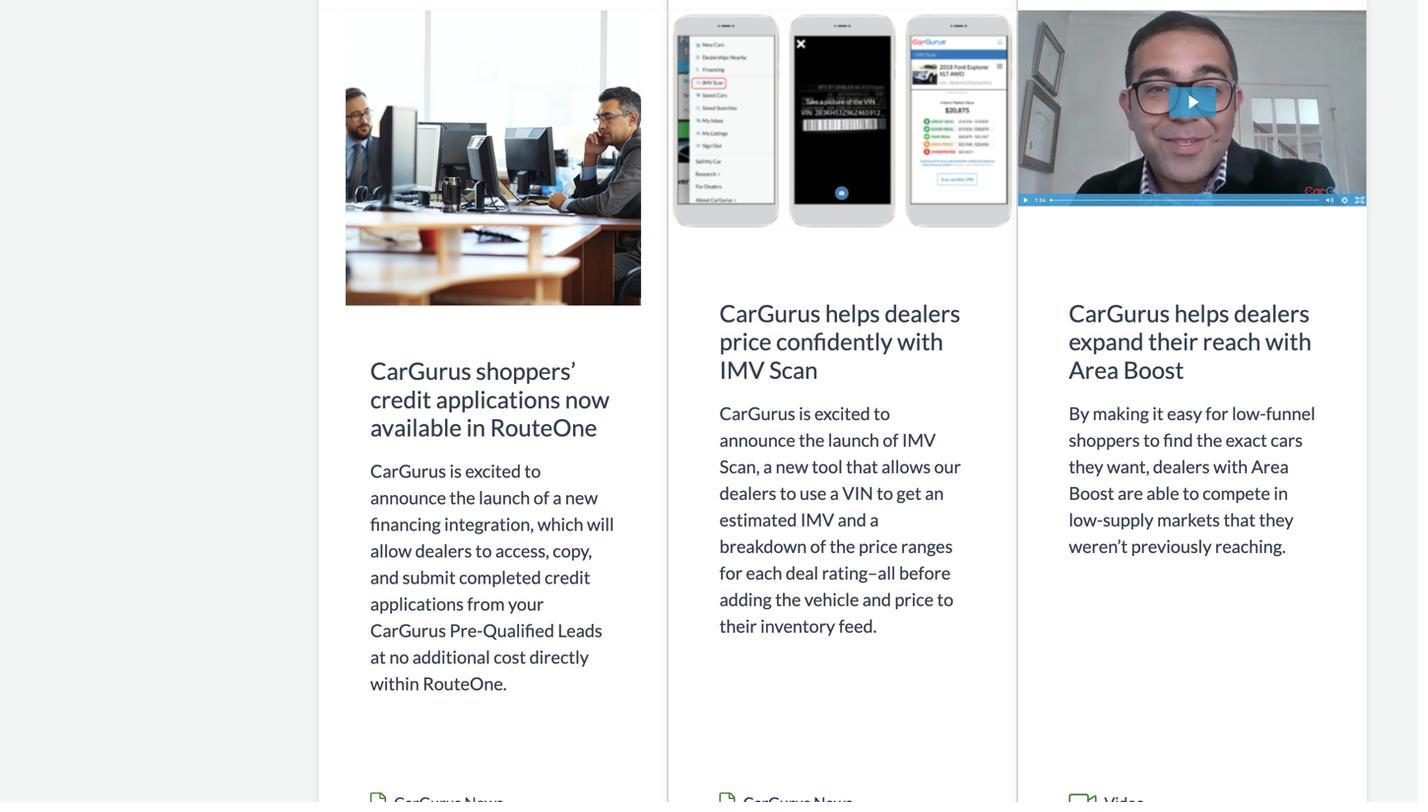 Task type: describe. For each thing, give the bounding box(es) containing it.
price inside cargurus helps dealers price confidently with imv scan
[[720, 328, 772, 356]]

applications inside cargurus is excited to announce the launch of a new financing integration, which will allow dealers to access, copy, and submit completed credit applications from your cargurus pre-qualified leads at no additional cost directly within routeone.
[[370, 593, 464, 615]]

additional
[[412, 647, 490, 668]]

cargurus is excited to announce the launch of a new financing integration, which will allow dealers to access, copy, and submit completed credit applications from your cargurus pre-qualified leads at no additional cost directly within routeone.
[[370, 460, 614, 695]]

which
[[538, 514, 584, 535]]

use
[[800, 482, 827, 504]]

cargurus for cargurus helps dealers expand their reach with area boost
[[1069, 299, 1170, 327]]

routeone.
[[423, 673, 507, 695]]

2 vertical spatial price
[[895, 589, 934, 610]]

it
[[1153, 403, 1164, 424]]

by making it easy for low-funnel shoppers to find the exact cars they want, dealers with area boost are able to compete in low-supply markets that they weren't previously reaching.
[[1069, 403, 1316, 557]]

cargurus helps dealers price confidently with imv scan
[[720, 299, 961, 384]]

shoppers'
[[476, 357, 576, 385]]

1 horizontal spatial low-
[[1232, 403, 1266, 424]]

vin
[[843, 482, 873, 504]]

directly
[[530, 647, 589, 668]]

for inside the cargurus is excited to announce the launch of imv scan, a new tool that allows our dealers to use a vin to get an estimated imv and a breakdown of the price ranges for each deal rating–all before adding the vehicle and price to their inventory feed.
[[720, 562, 743, 584]]

imv inside cargurus helps dealers price confidently with imv scan
[[720, 356, 765, 384]]

in inside the cargurus shoppers' credit applications now available in routeone
[[466, 414, 486, 442]]

cost
[[494, 647, 526, 668]]

their inside the cargurus is excited to announce the launch of imv scan, a new tool that allows our dealers to use a vin to get an estimated imv and a breakdown of the price ranges for each deal rating–all before adding the vehicle and price to their inventory feed.
[[720, 615, 757, 637]]

to down before
[[937, 589, 954, 610]]

breakdown
[[720, 536, 807, 557]]

area inside the cargurus helps dealers expand their reach with area boost
[[1069, 356, 1119, 384]]

with inside cargurus helps dealers price confidently with imv scan
[[897, 328, 943, 356]]

to down the integration,
[[476, 540, 492, 562]]

is for scan
[[799, 403, 811, 424]]

of for scan
[[883, 429, 899, 451]]

access,
[[495, 540, 549, 562]]

funnel
[[1266, 403, 1316, 424]]

launch for scan
[[828, 429, 880, 451]]

routeone
[[490, 414, 597, 442]]

cargurus for cargurus is excited to announce the launch of a new financing integration, which will allow dealers to access, copy, and submit completed credit applications from your cargurus pre-qualified leads at no additional cost directly within routeone.
[[370, 460, 446, 482]]

markets
[[1157, 509, 1220, 531]]

new inside the cargurus is excited to announce the launch of imv scan, a new tool that allows our dealers to use a vin to get an estimated imv and a breakdown of the price ranges for each deal rating–all before adding the vehicle and price to their inventory feed.
[[776, 456, 809, 477]]

the up the tool
[[799, 429, 825, 451]]

vehicle
[[805, 589, 859, 610]]

credit inside cargurus is excited to announce the launch of a new financing integration, which will allow dealers to access, copy, and submit completed credit applications from your cargurus pre-qualified leads at no additional cost directly within routeone.
[[545, 567, 590, 588]]

a inside cargurus is excited to announce the launch of a new financing integration, which will allow dealers to access, copy, and submit completed credit applications from your cargurus pre-qualified leads at no additional cost directly within routeone.
[[553, 487, 562, 509]]

will
[[587, 514, 614, 535]]

1 horizontal spatial imv
[[801, 509, 834, 531]]

area inside the by making it easy for low-funnel shoppers to find the exact cars they want, dealers with area boost are able to compete in low-supply markets that they weren't previously reaching.
[[1252, 456, 1289, 477]]

cargurus for cargurus shoppers' credit applications now available in routeone
[[370, 357, 471, 385]]

now
[[565, 385, 610, 413]]

a right use
[[830, 482, 839, 504]]

the inside the by making it easy for low-funnel shoppers to find the exact cars they want, dealers with area boost are able to compete in low-supply markets that they weren't previously reaching.
[[1197, 429, 1222, 451]]

are
[[1118, 482, 1143, 504]]

their inside the cargurus helps dealers expand their reach with area boost
[[1149, 328, 1198, 356]]

submit
[[403, 567, 456, 588]]

at
[[370, 647, 386, 668]]

0 vertical spatial they
[[1069, 456, 1104, 477]]

rating–all
[[822, 562, 896, 584]]

dealers inside cargurus helps dealers price confidently with imv scan
[[885, 299, 961, 327]]

image of imv scan in app image
[[668, 10, 1017, 248]]

reaching.
[[1215, 536, 1286, 557]]

to up the "allows"
[[874, 403, 890, 424]]

that inside the cargurus is excited to announce the launch of imv scan, a new tool that allows our dealers to use a vin to get an estimated imv and a breakdown of the price ranges for each deal rating–all before adding the vehicle and price to their inventory feed.
[[846, 456, 878, 477]]

expand
[[1069, 328, 1144, 356]]

1 vertical spatial price
[[859, 536, 898, 557]]

within
[[370, 673, 419, 695]]

deal
[[786, 562, 819, 584]]

allows
[[882, 456, 931, 477]]

our
[[934, 456, 961, 477]]

image to illustrate article content image for helps
[[1018, 10, 1367, 248]]

weren't
[[1069, 536, 1128, 557]]

file image
[[370, 788, 394, 803]]

cargurus for cargurus helps dealers price confidently with imv scan
[[720, 299, 821, 327]]

an
[[925, 482, 944, 504]]

cargurus up no
[[370, 620, 446, 642]]

of for routeone
[[534, 487, 549, 509]]

announce for cargurus helps dealers price confidently with imv scan
[[720, 429, 796, 451]]

easy
[[1167, 403, 1202, 424]]

cargurus helps dealers expand their reach with area boost
[[1069, 299, 1312, 384]]

dealers inside the cargurus is excited to announce the launch of imv scan, a new tool that allows our dealers to use a vin to get an estimated imv and a breakdown of the price ranges for each deal rating–all before adding the vehicle and price to their inventory feed.
[[720, 482, 777, 504]]

compete
[[1203, 482, 1270, 504]]



Task type: vqa. For each thing, say whether or not it's contained in the screenshot.
vehicle
yes



Task type: locate. For each thing, give the bounding box(es) containing it.
cargurus up available
[[370, 357, 471, 385]]

cargurus up expand
[[1069, 299, 1170, 327]]

1 vertical spatial new
[[565, 487, 598, 509]]

1 vertical spatial area
[[1252, 456, 1289, 477]]

excited
[[815, 403, 870, 424], [465, 460, 521, 482]]

dealers inside the by making it easy for low-funnel shoppers to find the exact cars they want, dealers with area boost are able to compete in low-supply markets that they weren't previously reaching.
[[1153, 456, 1210, 477]]

0 horizontal spatial helps
[[825, 299, 880, 327]]

helps
[[825, 299, 880, 327], [1175, 299, 1230, 327]]

0 horizontal spatial their
[[720, 615, 757, 637]]

1 horizontal spatial they
[[1259, 509, 1294, 531]]

0 horizontal spatial launch
[[479, 487, 530, 509]]

0 horizontal spatial image to illustrate article content image
[[319, 10, 667, 306]]

cars
[[1271, 429, 1303, 451]]

that
[[846, 456, 878, 477], [1224, 509, 1256, 531]]

reach
[[1203, 328, 1261, 356]]

price up "rating–all"
[[859, 536, 898, 557]]

that up vin
[[846, 456, 878, 477]]

copy,
[[553, 540, 592, 562]]

get
[[897, 482, 922, 504]]

to left use
[[780, 482, 796, 504]]

their left the reach
[[1149, 328, 1198, 356]]

by
[[1069, 403, 1090, 424]]

they down shoppers
[[1069, 456, 1104, 477]]

a down vin
[[870, 509, 879, 531]]

excited up the integration,
[[465, 460, 521, 482]]

imv down use
[[801, 509, 834, 531]]

with right confidently
[[897, 328, 943, 356]]

previously
[[1131, 536, 1212, 557]]

0 vertical spatial imv
[[720, 356, 765, 384]]

1 helps from the left
[[825, 299, 880, 327]]

1 horizontal spatial helps
[[1175, 299, 1230, 327]]

1 vertical spatial applications
[[370, 593, 464, 615]]

new up the will
[[565, 487, 598, 509]]

1 horizontal spatial is
[[799, 403, 811, 424]]

helps for confidently
[[825, 299, 880, 327]]

the up the integration,
[[450, 487, 475, 509]]

for up adding
[[720, 562, 743, 584]]

0 vertical spatial for
[[1206, 403, 1229, 424]]

1 horizontal spatial their
[[1149, 328, 1198, 356]]

1 horizontal spatial excited
[[815, 403, 870, 424]]

cargurus down available
[[370, 460, 446, 482]]

helps up confidently
[[825, 299, 880, 327]]

excited up the tool
[[815, 403, 870, 424]]

excited for routeone
[[465, 460, 521, 482]]

applications down submit
[[370, 593, 464, 615]]

new inside cargurus is excited to announce the launch of a new financing integration, which will allow dealers to access, copy, and submit completed credit applications from your cargurus pre-qualified leads at no additional cost directly within routeone.
[[565, 487, 598, 509]]

boost up it
[[1124, 356, 1184, 384]]

in right compete
[[1274, 482, 1288, 504]]

qualified
[[483, 620, 554, 642]]

1 horizontal spatial in
[[1274, 482, 1288, 504]]

find
[[1163, 429, 1193, 451]]

0 vertical spatial of
[[883, 429, 899, 451]]

0 vertical spatial low-
[[1232, 403, 1266, 424]]

helps for their
[[1175, 299, 1230, 327]]

1 vertical spatial boost
[[1069, 482, 1115, 504]]

low-
[[1232, 403, 1266, 424], [1069, 509, 1103, 531]]

credit down copy,
[[545, 567, 590, 588]]

dealers up confidently
[[885, 299, 961, 327]]

making
[[1093, 403, 1149, 424]]

2 horizontal spatial of
[[883, 429, 899, 451]]

the up inventory at bottom
[[775, 589, 801, 610]]

each
[[746, 562, 782, 584]]

0 vertical spatial applications
[[436, 385, 561, 413]]

feed.
[[839, 615, 877, 637]]

in
[[466, 414, 486, 442], [1274, 482, 1288, 504]]

1 vertical spatial launch
[[479, 487, 530, 509]]

1 vertical spatial their
[[720, 615, 757, 637]]

area down cars
[[1252, 456, 1289, 477]]

launch inside cargurus is excited to announce the launch of a new financing integration, which will allow dealers to access, copy, and submit completed credit applications from your cargurus pre-qualified leads at no additional cost directly within routeone.
[[479, 487, 530, 509]]

of up the "allows"
[[883, 429, 899, 451]]

want,
[[1107, 456, 1150, 477]]

helps up the reach
[[1175, 299, 1230, 327]]

helps inside cargurus helps dealers price confidently with imv scan
[[825, 299, 880, 327]]

1 horizontal spatial boost
[[1124, 356, 1184, 384]]

0 horizontal spatial low-
[[1069, 509, 1103, 531]]

credit
[[370, 385, 431, 413], [545, 567, 590, 588]]

boost inside the by making it easy for low-funnel shoppers to find the exact cars they want, dealers with area boost are able to compete in low-supply markets that they weren't previously reaching.
[[1069, 482, 1115, 504]]

financing
[[370, 514, 441, 535]]

0 vertical spatial credit
[[370, 385, 431, 413]]

announce for cargurus shoppers' credit applications now available in routeone
[[370, 487, 446, 509]]

cargurus inside the cargurus helps dealers expand their reach with area boost
[[1069, 299, 1170, 327]]

1 horizontal spatial launch
[[828, 429, 880, 451]]

announce
[[720, 429, 796, 451], [370, 487, 446, 509]]

applications inside the cargurus shoppers' credit applications now available in routeone
[[436, 385, 561, 413]]

announce up financing
[[370, 487, 446, 509]]

new up use
[[776, 456, 809, 477]]

1 vertical spatial low-
[[1069, 509, 1103, 531]]

pre-
[[450, 620, 483, 642]]

of up "which"
[[534, 487, 549, 509]]

price
[[720, 328, 772, 356], [859, 536, 898, 557], [895, 589, 934, 610]]

0 vertical spatial new
[[776, 456, 809, 477]]

cargurus shoppers' credit applications now available in routeone
[[370, 357, 610, 442]]

0 horizontal spatial imv
[[720, 356, 765, 384]]

credit inside the cargurus shoppers' credit applications now available in routeone
[[370, 385, 431, 413]]

1 horizontal spatial for
[[1206, 403, 1229, 424]]

for inside the by making it easy for low-funnel shoppers to find the exact cars they want, dealers with area boost are able to compete in low-supply markets that they weren't previously reaching.
[[1206, 403, 1229, 424]]

applications down shoppers'
[[436, 385, 561, 413]]

0 horizontal spatial excited
[[465, 460, 521, 482]]

0 vertical spatial their
[[1149, 328, 1198, 356]]

a right scan,
[[763, 456, 772, 477]]

excited for scan
[[815, 403, 870, 424]]

launch for routeone
[[479, 487, 530, 509]]

new
[[776, 456, 809, 477], [565, 487, 598, 509]]

that down compete
[[1224, 509, 1256, 531]]

launch up the integration,
[[479, 487, 530, 509]]

is inside the cargurus is excited to announce the launch of imv scan, a new tool that allows our dealers to use a vin to get an estimated imv and a breakdown of the price ranges for each deal rating–all before adding the vehicle and price to their inventory feed.
[[799, 403, 811, 424]]

cargurus inside the cargurus is excited to announce the launch of imv scan, a new tool that allows our dealers to use a vin to get an estimated imv and a breakdown of the price ranges for each deal rating–all before adding the vehicle and price to their inventory feed.
[[720, 403, 796, 424]]

1 vertical spatial they
[[1259, 509, 1294, 531]]

imv up the "allows"
[[902, 429, 936, 451]]

able
[[1147, 482, 1180, 504]]

applications
[[436, 385, 561, 413], [370, 593, 464, 615]]

0 vertical spatial announce
[[720, 429, 796, 451]]

is inside cargurus is excited to announce the launch of a new financing integration, which will allow dealers to access, copy, and submit completed credit applications from your cargurus pre-qualified leads at no additional cost directly within routeone.
[[450, 460, 462, 482]]

1 image to illustrate article content image from the left
[[319, 10, 667, 306]]

area down expand
[[1069, 356, 1119, 384]]

0 vertical spatial launch
[[828, 429, 880, 451]]

1 vertical spatial of
[[534, 487, 549, 509]]

and inside cargurus is excited to announce the launch of a new financing integration, which will allow dealers to access, copy, and submit completed credit applications from your cargurus pre-qualified leads at no additional cost directly within routeone.
[[370, 567, 399, 588]]

area
[[1069, 356, 1119, 384], [1252, 456, 1289, 477]]

their down adding
[[720, 615, 757, 637]]

cargurus up scan,
[[720, 403, 796, 424]]

and
[[838, 509, 867, 531], [370, 567, 399, 588], [863, 589, 891, 610]]

1 horizontal spatial of
[[810, 536, 826, 557]]

the
[[799, 429, 825, 451], [1197, 429, 1222, 451], [450, 487, 475, 509], [830, 536, 855, 557], [775, 589, 801, 610]]

excited inside the cargurus is excited to announce the launch of imv scan, a new tool that allows our dealers to use a vin to get an estimated imv and a breakdown of the price ranges for each deal rating–all before adding the vehicle and price to their inventory feed.
[[815, 403, 870, 424]]

of up deal
[[810, 536, 826, 557]]

no
[[389, 647, 409, 668]]

dealers
[[885, 299, 961, 327], [1234, 299, 1310, 327], [1153, 456, 1210, 477], [720, 482, 777, 504], [415, 540, 472, 562]]

1 horizontal spatial area
[[1252, 456, 1289, 477]]

scan,
[[720, 456, 760, 477]]

with inside the by making it easy for low-funnel shoppers to find the exact cars they want, dealers with area boost are able to compete in low-supply markets that they weren't previously reaching.
[[1214, 456, 1248, 477]]

0 horizontal spatial that
[[846, 456, 878, 477]]

file image
[[720, 788, 743, 803]]

boost inside the cargurus helps dealers expand their reach with area boost
[[1124, 356, 1184, 384]]

1 horizontal spatial new
[[776, 456, 809, 477]]

is down available
[[450, 460, 462, 482]]

that inside the by making it easy for low-funnel shoppers to find the exact cars they want, dealers with area boost are able to compete in low-supply markets that they weren't previously reaching.
[[1224, 509, 1256, 531]]

boost left are
[[1069, 482, 1115, 504]]

credit up available
[[370, 385, 431, 413]]

1 vertical spatial is
[[450, 460, 462, 482]]

dealers down find
[[1153, 456, 1210, 477]]

dealers down scan,
[[720, 482, 777, 504]]

and down vin
[[838, 509, 867, 531]]

1 vertical spatial for
[[720, 562, 743, 584]]

1 vertical spatial credit
[[545, 567, 590, 588]]

1 vertical spatial that
[[1224, 509, 1256, 531]]

0 vertical spatial in
[[466, 414, 486, 442]]

launch
[[828, 429, 880, 451], [479, 487, 530, 509]]

scan
[[769, 356, 818, 384]]

2 horizontal spatial imv
[[902, 429, 936, 451]]

in right available
[[466, 414, 486, 442]]

price up scan
[[720, 328, 772, 356]]

the inside cargurus is excited to announce the launch of a new financing integration, which will allow dealers to access, copy, and submit completed credit applications from your cargurus pre-qualified leads at no additional cost directly within routeone.
[[450, 487, 475, 509]]

available
[[370, 414, 462, 442]]

1 horizontal spatial credit
[[545, 567, 590, 588]]

1 vertical spatial in
[[1274, 482, 1288, 504]]

allow
[[370, 540, 412, 562]]

dealers up submit
[[415, 540, 472, 562]]

the up "rating–all"
[[830, 536, 855, 557]]

image to illustrate article content image
[[319, 10, 667, 306], [1018, 10, 1367, 248]]

low- up exact
[[1232, 403, 1266, 424]]

0 vertical spatial price
[[720, 328, 772, 356]]

supply
[[1103, 509, 1154, 531]]

dealers inside the cargurus helps dealers expand their reach with area boost
[[1234, 299, 1310, 327]]

1 horizontal spatial that
[[1224, 509, 1256, 531]]

1 horizontal spatial with
[[1214, 456, 1248, 477]]

cargurus up scan
[[720, 299, 821, 327]]

0 horizontal spatial in
[[466, 414, 486, 442]]

the right find
[[1197, 429, 1222, 451]]

price down before
[[895, 589, 934, 610]]

and down "rating–all"
[[863, 589, 891, 610]]

boost
[[1124, 356, 1184, 384], [1069, 482, 1115, 504]]

announce inside the cargurus is excited to announce the launch of imv scan, a new tool that allows our dealers to use a vin to get an estimated imv and a breakdown of the price ranges for each deal rating–all before adding the vehicle and price to their inventory feed.
[[720, 429, 796, 451]]

0 horizontal spatial with
[[897, 328, 943, 356]]

estimated
[[720, 509, 797, 531]]

cargurus
[[720, 299, 821, 327], [1069, 299, 1170, 327], [370, 357, 471, 385], [720, 403, 796, 424], [370, 460, 446, 482], [370, 620, 446, 642]]

cargurus inside the cargurus shoppers' credit applications now available in routeone
[[370, 357, 471, 385]]

0 horizontal spatial area
[[1069, 356, 1119, 384]]

confidently
[[776, 328, 893, 356]]

cargurus for cargurus is excited to announce the launch of imv scan, a new tool that allows our dealers to use a vin to get an estimated imv and a breakdown of the price ranges for each deal rating–all before adding the vehicle and price to their inventory feed.
[[720, 403, 796, 424]]

1 vertical spatial announce
[[370, 487, 446, 509]]

launch inside the cargurus is excited to announce the launch of imv scan, a new tool that allows our dealers to use a vin to get an estimated imv and a breakdown of the price ranges for each deal rating–all before adding the vehicle and price to their inventory feed.
[[828, 429, 880, 451]]

from
[[467, 593, 505, 615]]

is
[[799, 403, 811, 424], [450, 460, 462, 482]]

excited inside cargurus is excited to announce the launch of a new financing integration, which will allow dealers to access, copy, and submit completed credit applications from your cargurus pre-qualified leads at no additional cost directly within routeone.
[[465, 460, 521, 482]]

announce up scan,
[[720, 429, 796, 451]]

for
[[1206, 403, 1229, 424], [720, 562, 743, 584]]

inventory
[[761, 615, 835, 637]]

to left get
[[877, 482, 893, 504]]

they
[[1069, 456, 1104, 477], [1259, 509, 1294, 531]]

0 vertical spatial is
[[799, 403, 811, 424]]

shoppers
[[1069, 429, 1140, 451]]

image to illustrate article content image for shoppers'
[[319, 10, 667, 306]]

a up "which"
[[553, 487, 562, 509]]

imv left scan
[[720, 356, 765, 384]]

before
[[899, 562, 951, 584]]

with inside the cargurus helps dealers expand their reach with area boost
[[1266, 328, 1312, 356]]

2 vertical spatial of
[[810, 536, 826, 557]]

helps inside the cargurus helps dealers expand their reach with area boost
[[1175, 299, 1230, 327]]

integration,
[[444, 514, 534, 535]]

0 horizontal spatial boost
[[1069, 482, 1115, 504]]

0 horizontal spatial of
[[534, 487, 549, 509]]

1 vertical spatial excited
[[465, 460, 521, 482]]

0 vertical spatial boost
[[1124, 356, 1184, 384]]

0 horizontal spatial new
[[565, 487, 598, 509]]

in inside the by making it easy for low-funnel shoppers to find the exact cars they want, dealers with area boost are able to compete in low-supply markets that they weren't previously reaching.
[[1274, 482, 1288, 504]]

exact
[[1226, 429, 1267, 451]]

0 horizontal spatial for
[[720, 562, 743, 584]]

imv
[[720, 356, 765, 384], [902, 429, 936, 451], [801, 509, 834, 531]]

2 helps from the left
[[1175, 299, 1230, 327]]

for right easy
[[1206, 403, 1229, 424]]

of
[[883, 429, 899, 451], [534, 487, 549, 509], [810, 536, 826, 557]]

2 image to illustrate article content image from the left
[[1018, 10, 1367, 248]]

leads
[[558, 620, 603, 642]]

dealers inside cargurus is excited to announce the launch of a new financing integration, which will allow dealers to access, copy, and submit completed credit applications from your cargurus pre-qualified leads at no additional cost directly within routeone.
[[415, 540, 472, 562]]

0 vertical spatial that
[[846, 456, 878, 477]]

low- up weren't
[[1069, 509, 1103, 531]]

dealers up the reach
[[1234, 299, 1310, 327]]

launch up the tool
[[828, 429, 880, 451]]

0 horizontal spatial credit
[[370, 385, 431, 413]]

2 vertical spatial imv
[[801, 509, 834, 531]]

tool
[[812, 456, 843, 477]]

0 horizontal spatial is
[[450, 460, 462, 482]]

to up markets
[[1183, 482, 1199, 504]]

with right the reach
[[1266, 328, 1312, 356]]

0 vertical spatial excited
[[815, 403, 870, 424]]

to left find
[[1144, 429, 1160, 451]]

1 vertical spatial imv
[[902, 429, 936, 451]]

0 horizontal spatial announce
[[370, 487, 446, 509]]

1 horizontal spatial announce
[[720, 429, 796, 451]]

their
[[1149, 328, 1198, 356], [720, 615, 757, 637]]

to
[[874, 403, 890, 424], [1144, 429, 1160, 451], [524, 460, 541, 482], [780, 482, 796, 504], [877, 482, 893, 504], [1183, 482, 1199, 504], [476, 540, 492, 562], [937, 589, 954, 610]]

announce inside cargurus is excited to announce the launch of a new financing integration, which will allow dealers to access, copy, and submit completed credit applications from your cargurus pre-qualified leads at no additional cost directly within routeone.
[[370, 487, 446, 509]]

0 vertical spatial area
[[1069, 356, 1119, 384]]

ranges
[[901, 536, 953, 557]]

your
[[508, 593, 544, 615]]

and down "allow"
[[370, 567, 399, 588]]

a
[[763, 456, 772, 477], [830, 482, 839, 504], [553, 487, 562, 509], [870, 509, 879, 531]]

adding
[[720, 589, 772, 610]]

to down routeone
[[524, 460, 541, 482]]

completed
[[459, 567, 541, 588]]

2 horizontal spatial with
[[1266, 328, 1312, 356]]

with up compete
[[1214, 456, 1248, 477]]

cargurus is excited to announce the launch of imv scan, a new tool that allows our dealers to use a vin to get an estimated imv and a breakdown of the price ranges for each deal rating–all before adding the vehicle and price to their inventory feed.
[[720, 403, 961, 637]]

they up reaching.
[[1259, 509, 1294, 531]]

with
[[897, 328, 943, 356], [1266, 328, 1312, 356], [1214, 456, 1248, 477]]

1 horizontal spatial image to illustrate article content image
[[1018, 10, 1367, 248]]

cargurus inside cargurus helps dealers price confidently with imv scan
[[720, 299, 821, 327]]

is for routeone
[[450, 460, 462, 482]]

of inside cargurus is excited to announce the launch of a new financing integration, which will allow dealers to access, copy, and submit completed credit applications from your cargurus pre-qualified leads at no additional cost directly within routeone.
[[534, 487, 549, 509]]

0 horizontal spatial they
[[1069, 456, 1104, 477]]

is down scan
[[799, 403, 811, 424]]



